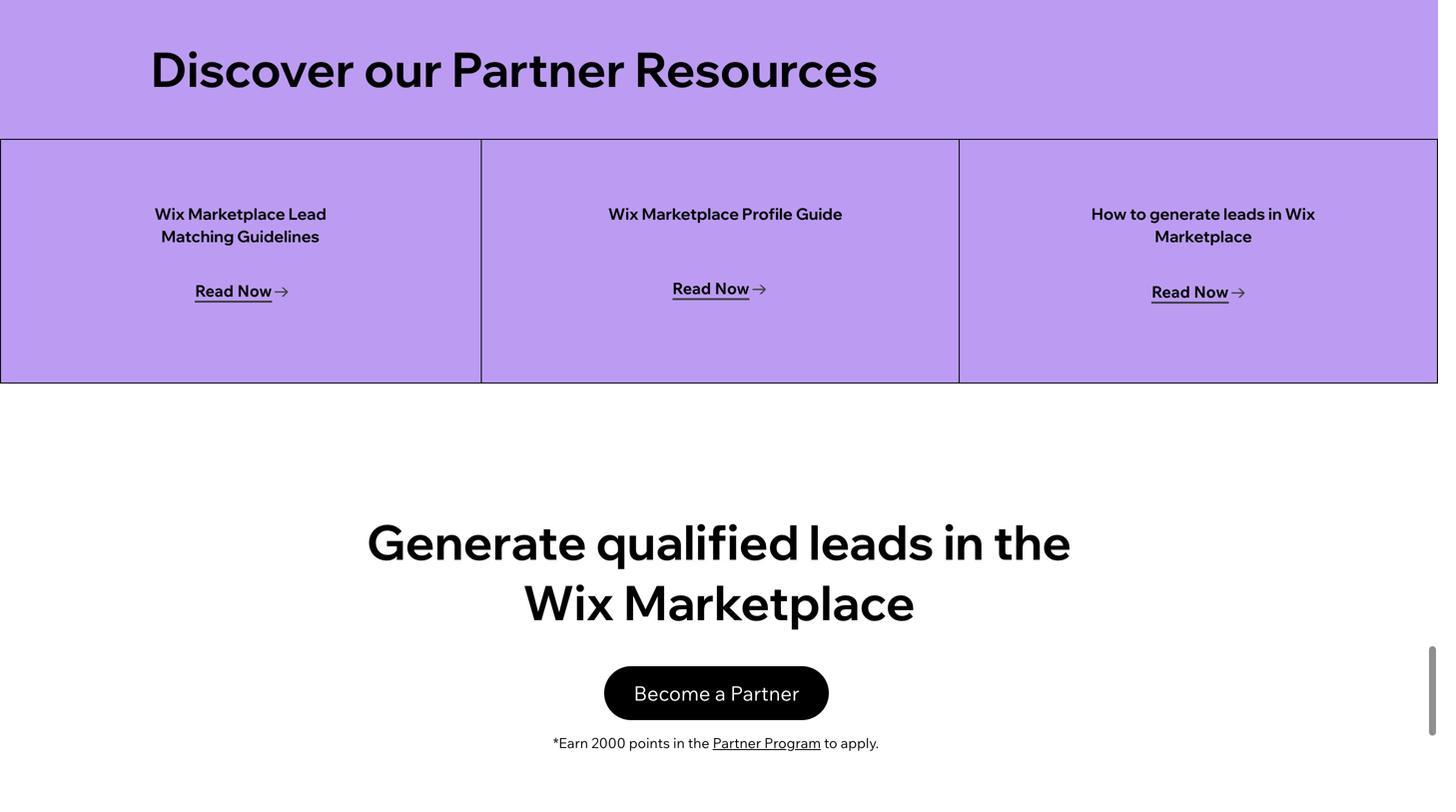 Task type: describe. For each thing, give the bounding box(es) containing it.
2000
[[591, 734, 626, 752]]

2 horizontal spatial read
[[1152, 281, 1190, 301]]

wix inside "how to generate leads in wix marketplace"
[[1285, 204, 1316, 224]]

generate
[[367, 511, 587, 572]]

qualified
[[596, 511, 799, 572]]

2 horizontal spatial now
[[1194, 281, 1229, 301]]

1 vertical spatial to
[[824, 734, 838, 752]]

matching
[[161, 226, 234, 246]]

*earn
[[553, 734, 588, 752]]

guide
[[796, 204, 843, 224]]

discover
[[151, 38, 355, 99]]

2 horizontal spatial read now
[[1152, 281, 1229, 301]]

resources
[[635, 38, 878, 99]]

read for lead
[[195, 280, 234, 300]]

2 horizontal spatial read now link
[[1152, 278, 1246, 306]]

now for profile
[[715, 278, 750, 298]]

discover our partner resources
[[151, 38, 888, 99]]

read now for profile
[[672, 278, 750, 298]]

read now for lead
[[195, 280, 272, 300]]

how to generate leads in wix marketplace
[[1092, 204, 1316, 246]]

become
[[634, 681, 711, 706]]

partner program link
[[713, 734, 821, 752]]

read now link for profile
[[672, 275, 766, 303]]

become a partner
[[634, 681, 800, 706]]

the for points
[[688, 734, 710, 752]]

to inside "how to generate leads in wix marketplace"
[[1130, 204, 1147, 224]]

generate qualified leads in the wix marketplace
[[367, 511, 1072, 632]]

apply.
[[841, 734, 879, 752]]

in for generate qualified leads in the wix marketplace
[[943, 511, 984, 572]]

wix inside generate qualified leads in the wix marketplace
[[523, 572, 614, 632]]

marketplace inside generate qualified leads in the wix marketplace
[[624, 572, 915, 632]]

now for lead
[[237, 280, 272, 300]]

marketplace inside "how to generate leads in wix marketplace"
[[1155, 226, 1252, 246]]



Task type: vqa. For each thing, say whether or not it's contained in the screenshot.
2000
yes



Task type: locate. For each thing, give the bounding box(es) containing it.
now down "how to generate leads in wix marketplace"
[[1194, 281, 1229, 301]]

0 vertical spatial in
[[1269, 204, 1282, 224]]

points
[[629, 734, 670, 752]]

to right the how
[[1130, 204, 1147, 224]]

read down 'matching' at the top left
[[195, 280, 234, 300]]

a
[[715, 681, 726, 706]]

0 horizontal spatial now
[[237, 280, 272, 300]]

0 horizontal spatial read
[[195, 280, 234, 300]]

read now down 'matching' at the top left
[[195, 280, 272, 300]]

1 vertical spatial in
[[943, 511, 984, 572]]

in inside generate qualified leads in the wix marketplace
[[943, 511, 984, 572]]

wix
[[154, 204, 185, 224], [608, 204, 639, 224], [1285, 204, 1316, 224], [523, 572, 614, 632]]

to left apply. at the bottom right of page
[[824, 734, 838, 752]]

read now link down "how to generate leads in wix marketplace"
[[1152, 278, 1246, 306]]

to
[[1130, 204, 1147, 224], [824, 734, 838, 752]]

read now link down the guidelines
[[195, 277, 289, 305]]

now down wix marketplace profile guide
[[715, 278, 750, 298]]

program
[[764, 734, 821, 752]]

the for leads
[[993, 511, 1072, 572]]

2 horizontal spatial in
[[1269, 204, 1282, 224]]

leads
[[1224, 204, 1265, 224], [809, 511, 934, 572]]

read
[[672, 278, 711, 298], [195, 280, 234, 300], [1152, 281, 1190, 301]]

1 horizontal spatial read now link
[[672, 275, 766, 303]]

1 horizontal spatial now
[[715, 278, 750, 298]]

0 vertical spatial leads
[[1224, 204, 1265, 224]]

leads inside generate qualified leads in the wix marketplace
[[809, 511, 934, 572]]

now
[[715, 278, 750, 298], [237, 280, 272, 300], [1194, 281, 1229, 301]]

read down wix marketplace profile guide
[[672, 278, 711, 298]]

read now link for lead
[[195, 277, 289, 305]]

1 vertical spatial partner
[[730, 681, 800, 706]]

0 vertical spatial to
[[1130, 204, 1147, 224]]

lead
[[288, 204, 326, 224]]

read now down "how to generate leads in wix marketplace"
[[1152, 281, 1229, 301]]

leads inside "how to generate leads in wix marketplace"
[[1224, 204, 1265, 224]]

0 horizontal spatial to
[[824, 734, 838, 752]]

read now link down wix marketplace profile guide
[[672, 275, 766, 303]]

1 horizontal spatial read
[[672, 278, 711, 298]]

how
[[1092, 204, 1127, 224]]

guidelines
[[237, 226, 320, 246]]

0 horizontal spatial read now link
[[195, 277, 289, 305]]

0 horizontal spatial in
[[673, 734, 685, 752]]

the inside generate qualified leads in the wix marketplace
[[993, 511, 1072, 572]]

0 horizontal spatial the
[[688, 734, 710, 752]]

1 horizontal spatial leads
[[1224, 204, 1265, 224]]

1 vertical spatial the
[[688, 734, 710, 752]]

1 horizontal spatial in
[[943, 511, 984, 572]]

become a partner link
[[604, 666, 829, 720]]

1 horizontal spatial to
[[1130, 204, 1147, 224]]

1 horizontal spatial read now
[[672, 278, 750, 298]]

2 vertical spatial in
[[673, 734, 685, 752]]

partner
[[452, 38, 625, 99], [730, 681, 800, 706], [713, 734, 761, 752]]

marketplace inside the wix marketplace lead matching guidelines
[[188, 204, 285, 224]]

2 vertical spatial partner
[[713, 734, 761, 752]]

in for *earn 2000 points in the partner program to apply.
[[673, 734, 685, 752]]

partner for a
[[730, 681, 800, 706]]

read now down wix marketplace profile guide
[[672, 278, 750, 298]]

read down "how to generate leads in wix marketplace"
[[1152, 281, 1190, 301]]

*earn 2000 points in the partner program to apply.
[[553, 734, 879, 752]]

wix marketplace lead matching guidelines
[[154, 204, 326, 246]]

read now
[[672, 278, 750, 298], [195, 280, 272, 300], [1152, 281, 1229, 301]]

in inside "how to generate leads in wix marketplace"
[[1269, 204, 1282, 224]]

0 vertical spatial partner
[[452, 38, 625, 99]]

in
[[1269, 204, 1282, 224], [943, 511, 984, 572], [673, 734, 685, 752]]

now down the guidelines
[[237, 280, 272, 300]]

profile
[[742, 204, 793, 224]]

read for profile
[[672, 278, 711, 298]]

1 horizontal spatial the
[[993, 511, 1072, 572]]

wix inside the wix marketplace lead matching guidelines
[[154, 204, 185, 224]]

1 vertical spatial leads
[[809, 511, 934, 572]]

read now link
[[672, 275, 766, 303], [195, 277, 289, 305], [1152, 278, 1246, 306]]

0 horizontal spatial leads
[[809, 511, 934, 572]]

generate
[[1150, 204, 1221, 224]]

the
[[993, 511, 1072, 572], [688, 734, 710, 752]]

wix marketplace profile guide
[[608, 204, 843, 224]]

0 horizontal spatial read now
[[195, 280, 272, 300]]

partner for our
[[452, 38, 625, 99]]

marketplace
[[188, 204, 285, 224], [642, 204, 739, 224], [1155, 226, 1252, 246], [624, 572, 915, 632]]

our
[[364, 38, 442, 99]]

0 vertical spatial the
[[993, 511, 1072, 572]]



